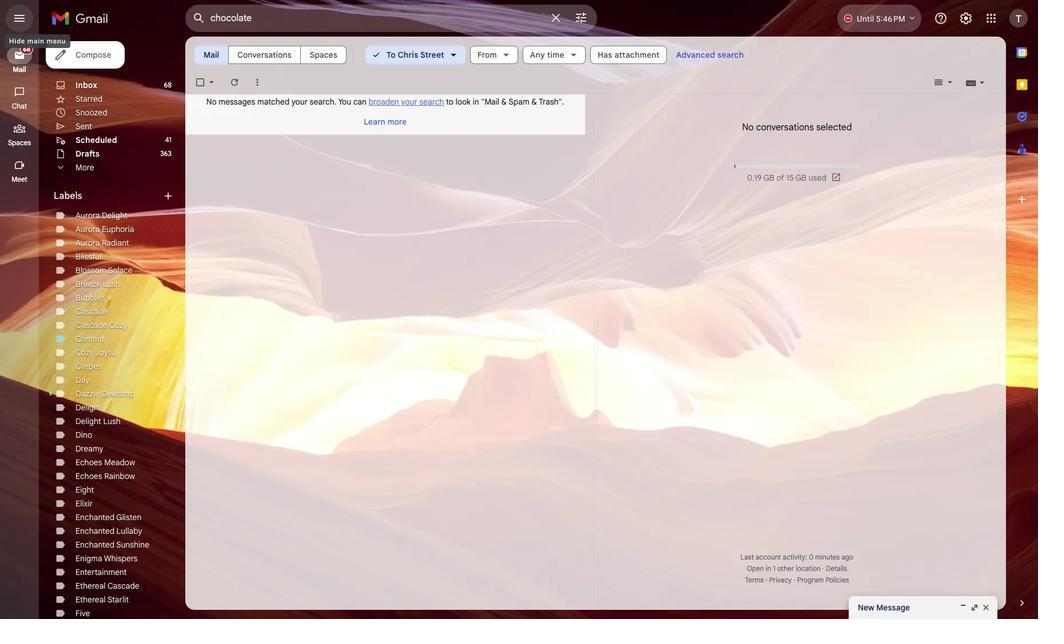 Task type: locate. For each thing, give the bounding box(es) containing it.
1 horizontal spatial no
[[742, 122, 754, 133]]

echoes up eight link
[[76, 471, 102, 482]]

in inside last account activity: 0 minutes ago open in 1 other location · details terms · privacy · program policies
[[766, 565, 771, 573]]

tab list
[[1006, 37, 1038, 578]]

1 horizontal spatial in
[[766, 565, 771, 573]]

gb right 15
[[796, 173, 807, 183]]

aurora for aurora radiant
[[76, 238, 100, 248]]

bubbles
[[76, 293, 105, 303]]

message
[[877, 603, 910, 613]]

0 vertical spatial mail
[[204, 50, 219, 60]]

1
[[773, 565, 776, 573]]

1 vertical spatial search
[[419, 97, 444, 107]]

2 echoes from the top
[[76, 471, 102, 482]]

ethereal down entertainment link
[[76, 581, 106, 591]]

snoozed
[[76, 108, 107, 118]]

privacy link
[[769, 576, 792, 585]]

enigma whispers
[[76, 554, 138, 564]]

delight down dazzle
[[76, 403, 101, 413]]

0.19
[[747, 173, 762, 183]]

1 vertical spatial mail
[[13, 65, 26, 74]]

2 vertical spatial enchanted
[[76, 540, 114, 550]]

1 horizontal spatial mail
[[204, 50, 219, 60]]

1 vertical spatial enchanted
[[76, 526, 114, 537]]

blossom solace
[[76, 265, 133, 276]]

cascade down bubbles link
[[76, 307, 107, 317]]

1 horizontal spatial gb
[[796, 173, 807, 183]]

learn more button
[[359, 112, 411, 132]]

68 up mail heading
[[23, 45, 30, 53]]

cascade
[[76, 307, 107, 317], [76, 320, 107, 331], [108, 581, 139, 591]]

terms
[[745, 576, 764, 585]]

spaces up search.
[[310, 50, 337, 60]]

ethereal
[[76, 581, 106, 591], [76, 595, 106, 605]]

cozy up the joyful
[[109, 320, 127, 331]]

content
[[76, 334, 104, 344]]

activity:
[[783, 553, 807, 562]]

1 horizontal spatial &
[[532, 97, 537, 107]]

1 horizontal spatial ·
[[794, 576, 796, 585]]

0 vertical spatial cascade
[[76, 307, 107, 317]]

meadow
[[104, 458, 135, 468]]

aurora up "aurora euphoria" link at the left
[[76, 211, 100, 221]]

broaden
[[369, 97, 399, 107]]

echoes for echoes meadow
[[76, 458, 102, 468]]

1 & from the left
[[501, 97, 507, 107]]

any
[[530, 50, 545, 60]]

3 aurora from the top
[[76, 238, 100, 248]]

enigma
[[76, 554, 102, 564]]

1 horizontal spatial search
[[718, 50, 744, 60]]

lush down dewdrop
[[103, 416, 121, 427]]

search right advanced
[[718, 50, 744, 60]]

none checkbox inside "no conversations selected" 'main content'
[[194, 77, 206, 88]]

1 vertical spatial lush
[[103, 416, 121, 427]]

in left 1
[[766, 565, 771, 573]]

68
[[23, 45, 30, 53], [164, 81, 172, 89]]

1 enchanted from the top
[[76, 513, 114, 523]]

68 inside "68" link
[[23, 45, 30, 53]]

main menu image
[[13, 11, 26, 25]]

&
[[501, 97, 507, 107], [532, 97, 537, 107]]

·
[[823, 565, 824, 573], [766, 576, 767, 585], [794, 576, 796, 585]]

enchanted glisten
[[76, 513, 141, 523]]

spaces inside spaces button
[[310, 50, 337, 60]]

spaces down chat heading
[[8, 138, 31, 147]]

aurora euphoria
[[76, 224, 134, 235]]

None checkbox
[[194, 77, 206, 88]]

labels
[[54, 190, 82, 202]]

cascade up starlit
[[108, 581, 139, 591]]

2 aurora from the top
[[76, 224, 100, 235]]

aurora radiant link
[[76, 238, 129, 248]]

delight link
[[76, 403, 101, 413]]

advanced search options image
[[570, 6, 593, 29]]

echoes
[[76, 458, 102, 468], [76, 471, 102, 482]]

0 vertical spatial lush
[[103, 279, 120, 289]]

messages
[[219, 97, 255, 107]]

delight down delight link
[[76, 416, 101, 427]]

0 vertical spatial 68
[[23, 45, 30, 53]]

search left to
[[419, 97, 444, 107]]

dino link
[[76, 430, 92, 440]]

program
[[797, 576, 824, 585]]

starlit
[[107, 595, 129, 605]]

delight up euphoria
[[102, 211, 127, 221]]

no conversations selected main content
[[185, 37, 1006, 610]]

68 up 41
[[164, 81, 172, 89]]

1 horizontal spatial your
[[401, 97, 417, 107]]

more image
[[252, 77, 263, 88]]

2 ethereal from the top
[[76, 595, 106, 605]]

1 gb from the left
[[764, 173, 775, 183]]

solace
[[108, 265, 133, 276]]

0 horizontal spatial spaces
[[8, 138, 31, 147]]

in right 'look'
[[473, 97, 479, 107]]

2 vertical spatial aurora
[[76, 238, 100, 248]]

drafts link
[[76, 149, 100, 159]]

1 echoes from the top
[[76, 458, 102, 468]]

mail down search in mail 'icon'
[[204, 50, 219, 60]]

1 vertical spatial cozy
[[76, 348, 94, 358]]

scheduled
[[76, 135, 117, 145]]

1 ethereal from the top
[[76, 581, 106, 591]]

· right "privacy" link
[[794, 576, 796, 585]]

0 vertical spatial ethereal
[[76, 581, 106, 591]]

dino
[[76, 430, 92, 440]]

0 horizontal spatial your
[[292, 97, 308, 107]]

eight
[[76, 485, 94, 495]]

your left search.
[[292, 97, 308, 107]]

15
[[786, 173, 794, 183]]

1 vertical spatial cascade
[[76, 320, 107, 331]]

no conversations selected
[[742, 122, 852, 133]]

0 vertical spatial search
[[718, 50, 744, 60]]

blissful
[[76, 252, 101, 262]]

spaces heading
[[0, 138, 39, 148]]

rainbow
[[104, 471, 135, 482]]

· right 'terms'
[[766, 576, 767, 585]]

· up program policies link
[[823, 565, 824, 573]]

navigation
[[0, 37, 40, 620]]

0 horizontal spatial 68
[[23, 45, 30, 53]]

0 vertical spatial aurora
[[76, 211, 100, 221]]

any time
[[530, 50, 565, 60]]

enchanted up enigma
[[76, 540, 114, 550]]

no for no messages matched your search. you can broaden your search to look in "mail & spam & trash".
[[206, 97, 217, 107]]

& right spam
[[532, 97, 537, 107]]

has
[[598, 50, 612, 60]]

gb
[[764, 173, 775, 183], [796, 173, 807, 183]]

cozy up crepes
[[76, 348, 94, 358]]

your up more
[[401, 97, 417, 107]]

gmail image
[[51, 7, 114, 30]]

0 horizontal spatial in
[[473, 97, 479, 107]]

1 vertical spatial delight
[[76, 403, 101, 413]]

location
[[796, 565, 821, 573]]

1 vertical spatial 68
[[164, 81, 172, 89]]

0 vertical spatial echoes
[[76, 458, 102, 468]]

privacy
[[769, 576, 792, 585]]

main
[[27, 37, 44, 45]]

breeze
[[76, 279, 101, 289]]

starred
[[76, 94, 103, 104]]

2 enchanted from the top
[[76, 526, 114, 537]]

1 vertical spatial spaces
[[8, 138, 31, 147]]

spaces button
[[301, 45, 347, 65]]

1 vertical spatial no
[[742, 122, 754, 133]]

"mail
[[481, 97, 499, 107]]

1 vertical spatial ethereal
[[76, 595, 106, 605]]

more
[[388, 117, 407, 127]]

1 vertical spatial in
[[766, 565, 771, 573]]

enchanted glisten link
[[76, 513, 141, 523]]

0 horizontal spatial &
[[501, 97, 507, 107]]

1 vertical spatial aurora
[[76, 224, 100, 235]]

entertainment link
[[76, 567, 127, 578]]

0 horizontal spatial mail
[[13, 65, 26, 74]]

settings image
[[959, 11, 973, 25]]

0.19 gb of 15 gb used
[[747, 173, 827, 183]]

day link
[[76, 375, 90, 386]]

mail down "68" link
[[13, 65, 26, 74]]

enchanted down the enchanted glisten
[[76, 526, 114, 537]]

0 horizontal spatial no
[[206, 97, 217, 107]]

lush down the blossom solace on the top left of page
[[103, 279, 120, 289]]

dazzle dewdrop
[[76, 389, 135, 399]]

2 vertical spatial delight
[[76, 416, 101, 427]]

from
[[477, 50, 497, 60]]

matched
[[257, 97, 290, 107]]

no for no conversations selected
[[742, 122, 754, 133]]

more
[[76, 162, 94, 173]]

0 vertical spatial spaces
[[310, 50, 337, 60]]

1 vertical spatial echoes
[[76, 471, 102, 482]]

aurora down aurora delight
[[76, 224, 100, 235]]

support image
[[934, 11, 948, 25]]

close image
[[982, 604, 991, 613]]

0 vertical spatial cozy
[[109, 320, 127, 331]]

0 vertical spatial enchanted
[[76, 513, 114, 523]]

enchanted for enchanted lullaby
[[76, 526, 114, 537]]

enchanted for enchanted sunshine
[[76, 540, 114, 550]]

elixir link
[[76, 499, 93, 509]]

lush for delight lush
[[103, 416, 121, 427]]

cozy
[[109, 320, 127, 331], [76, 348, 94, 358]]

aurora up blissful link
[[76, 238, 100, 248]]

0 horizontal spatial gb
[[764, 173, 775, 183]]

1 horizontal spatial spaces
[[310, 50, 337, 60]]

terms link
[[745, 576, 764, 585]]

search inside advanced search popup button
[[718, 50, 744, 60]]

gb left of
[[764, 173, 775, 183]]

cascade down cascade link
[[76, 320, 107, 331]]

hide
[[9, 37, 25, 45]]

no left the conversations
[[742, 122, 754, 133]]

spaces inside spaces heading
[[8, 138, 31, 147]]

0
[[809, 553, 814, 562]]

enchanted lullaby link
[[76, 526, 142, 537]]

1 aurora from the top
[[76, 211, 100, 221]]

2 vertical spatial cascade
[[108, 581, 139, 591]]

0 horizontal spatial search
[[419, 97, 444, 107]]

sent link
[[76, 121, 92, 132]]

ethereal up five
[[76, 595, 106, 605]]

search.
[[310, 97, 337, 107]]

0 vertical spatial in
[[473, 97, 479, 107]]

2 your from the left
[[401, 97, 417, 107]]

aurora
[[76, 211, 100, 221], [76, 224, 100, 235], [76, 238, 100, 248]]

to
[[387, 50, 396, 60]]

crepes link
[[76, 362, 102, 372]]

radiant
[[102, 238, 129, 248]]

echoes down dreamy
[[76, 458, 102, 468]]

chris
[[398, 50, 418, 60]]

aurora euphoria link
[[76, 224, 134, 235]]

no left "messages"
[[206, 97, 217, 107]]

Search in mail search field
[[185, 5, 597, 32]]

ethereal starlit link
[[76, 595, 129, 605]]

3 enchanted from the top
[[76, 540, 114, 550]]

0 vertical spatial no
[[206, 97, 217, 107]]

& right "mail
[[501, 97, 507, 107]]

enchanted down elixir link
[[76, 513, 114, 523]]



Task type: describe. For each thing, give the bounding box(es) containing it.
select input tool image
[[979, 78, 986, 87]]

search in mail image
[[189, 8, 209, 29]]

delight lush link
[[76, 416, 121, 427]]

363
[[160, 149, 172, 158]]

Search in mail text field
[[211, 13, 542, 24]]

cascade for cascade link
[[76, 307, 107, 317]]

details
[[826, 565, 847, 573]]

41
[[165, 136, 172, 144]]

toggle split pane mode image
[[933, 77, 944, 88]]

elixir
[[76, 499, 93, 509]]

1 horizontal spatial 68
[[164, 81, 172, 89]]

delight for delight lush
[[76, 416, 101, 427]]

cascade link
[[76, 307, 107, 317]]

follow link to manage storage image
[[831, 172, 843, 184]]

0 vertical spatial delight
[[102, 211, 127, 221]]

joyful
[[95, 348, 117, 358]]

2 gb from the left
[[796, 173, 807, 183]]

policies
[[826, 576, 849, 585]]

echoes meadow link
[[76, 458, 135, 468]]

clear search image
[[545, 6, 567, 29]]

details link
[[826, 565, 847, 573]]

from button
[[470, 46, 518, 64]]

chat
[[12, 102, 27, 110]]

blossom
[[76, 265, 106, 276]]

dreamy
[[76, 444, 103, 454]]

1 your from the left
[[292, 97, 308, 107]]

crepes
[[76, 362, 102, 372]]

conversations button
[[228, 45, 301, 65]]

echoes rainbow link
[[76, 471, 135, 482]]

enchanted for enchanted glisten
[[76, 513, 114, 523]]

mail inside heading
[[13, 65, 26, 74]]

enchanted sunshine link
[[76, 540, 149, 550]]

scheduled link
[[76, 135, 117, 145]]

echoes for echoes rainbow
[[76, 471, 102, 482]]

to chris street button
[[365, 46, 465, 64]]

inbox
[[76, 80, 97, 90]]

hide main menu
[[9, 37, 66, 45]]

breeze lush link
[[76, 279, 120, 289]]

cascade cozy
[[76, 320, 127, 331]]

has attachment
[[598, 50, 660, 60]]

minimize image
[[959, 604, 968, 613]]

sent
[[76, 121, 92, 132]]

mail heading
[[0, 65, 39, 74]]

euphoria
[[102, 224, 134, 235]]

0 horizontal spatial ·
[[766, 576, 767, 585]]

aurora for aurora euphoria
[[76, 224, 100, 235]]

dazzle
[[76, 389, 100, 399]]

1 horizontal spatial cozy
[[109, 320, 127, 331]]

ethereal cascade link
[[76, 581, 139, 591]]

glisten
[[116, 513, 141, 523]]

aurora delight
[[76, 211, 127, 221]]

trash".
[[539, 97, 564, 107]]

new message
[[858, 603, 910, 613]]

ethereal cascade
[[76, 581, 139, 591]]

any time button
[[523, 46, 586, 64]]

68 link
[[7, 44, 33, 64]]

ethereal starlit
[[76, 595, 129, 605]]

2 & from the left
[[532, 97, 537, 107]]

chat heading
[[0, 102, 39, 111]]

compose
[[76, 50, 111, 60]]

cascade for cascade cozy
[[76, 320, 107, 331]]

last
[[741, 553, 754, 562]]

account
[[756, 553, 781, 562]]

can
[[353, 97, 367, 107]]

new
[[858, 603, 875, 613]]

delight for delight link
[[76, 403, 101, 413]]

other
[[777, 565, 794, 573]]

eight link
[[76, 485, 94, 495]]

learn more
[[364, 117, 407, 127]]

labels heading
[[54, 190, 162, 202]]

cascade cozy link
[[76, 320, 127, 331]]

delight lush
[[76, 416, 121, 427]]

snoozed link
[[76, 108, 107, 118]]

enchanted sunshine
[[76, 540, 149, 550]]

time
[[547, 50, 565, 60]]

menu
[[47, 37, 66, 45]]

enchanted lullaby
[[76, 526, 142, 537]]

entertainment
[[76, 567, 127, 578]]

echoes meadow
[[76, 458, 135, 468]]

ethereal for ethereal cascade
[[76, 581, 106, 591]]

look
[[456, 97, 471, 107]]

ago
[[842, 553, 854, 562]]

mail button
[[194, 45, 228, 65]]

pop out image
[[970, 604, 979, 613]]

dazzle dewdrop link
[[76, 389, 135, 399]]

meet heading
[[0, 175, 39, 184]]

ethereal for ethereal starlit
[[76, 595, 106, 605]]

navigation containing mail
[[0, 37, 40, 620]]

aurora delight link
[[76, 211, 127, 221]]

aurora for aurora delight
[[76, 211, 100, 221]]

blissful link
[[76, 252, 101, 262]]

meet
[[12, 175, 27, 184]]

has attachment button
[[590, 46, 667, 64]]

of
[[777, 173, 784, 183]]

cozy joyful
[[76, 348, 117, 358]]

refresh image
[[229, 77, 240, 88]]

2 horizontal spatial ·
[[823, 565, 824, 573]]

blossom solace link
[[76, 265, 133, 276]]

you
[[338, 97, 351, 107]]

more button
[[46, 161, 178, 174]]

open
[[747, 565, 764, 573]]

lush for breeze lush
[[103, 279, 120, 289]]

sunshine
[[116, 540, 149, 550]]

conversations
[[756, 122, 814, 133]]

enigma whispers link
[[76, 554, 138, 564]]

mail inside button
[[204, 50, 219, 60]]

0 horizontal spatial cozy
[[76, 348, 94, 358]]

learn
[[364, 117, 385, 127]]

echoes rainbow
[[76, 471, 135, 482]]

five
[[76, 609, 90, 619]]



Task type: vqa. For each thing, say whether or not it's contained in the screenshot.
office
no



